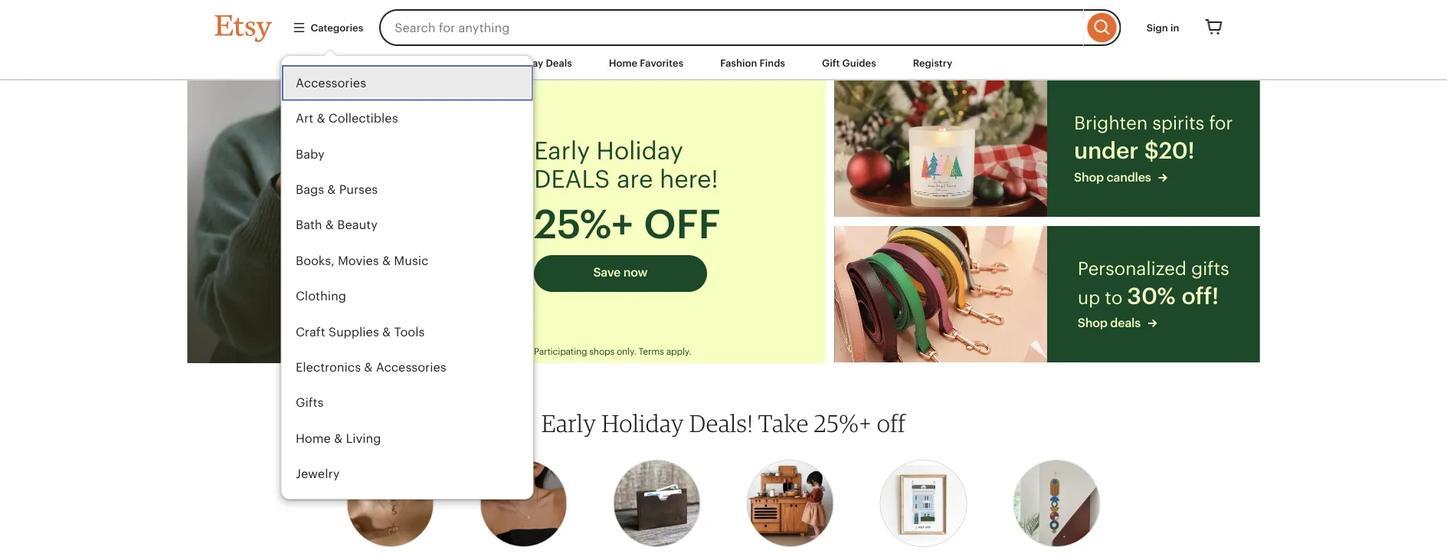 Task type: locate. For each thing, give the bounding box(es) containing it.
None search field
[[379, 9, 1121, 46]]

baby
[[295, 147, 324, 161]]

& for accessories
[[364, 360, 372, 374]]

jewelry
[[295, 467, 339, 481]]

home
[[609, 57, 638, 69], [295, 431, 330, 445]]

early down participating
[[542, 409, 596, 438]]

electronics & accessories
[[295, 360, 446, 374]]

early
[[534, 137, 590, 164], [542, 409, 596, 438]]

0 horizontal spatial accessories
[[295, 76, 366, 90]]

home left favorites
[[609, 57, 638, 69]]

& right bath
[[325, 218, 334, 232]]

1 vertical spatial early
[[542, 409, 596, 438]]

early up 'deals are here!'
[[534, 137, 590, 164]]

0 vertical spatial shop
[[1074, 170, 1104, 184]]

gift guides link
[[811, 49, 888, 77]]

electronics
[[295, 360, 361, 374]]

terms apply.
[[639, 346, 691, 357]]

home & living
[[295, 431, 381, 445]]

menu
[[281, 55, 534, 527]]

home inside menu
[[295, 431, 330, 445]]

party
[[344, 503, 374, 516]]

accessories
[[295, 76, 366, 90], [376, 360, 446, 374]]

save now link
[[534, 255, 707, 292]]

0 vertical spatial supplies
[[328, 325, 379, 339]]

& right bags
[[327, 183, 336, 196]]

early for early holiday deals are here!
[[534, 137, 590, 164]]

categories button
[[281, 14, 375, 41]]

books, movies & music
[[295, 254, 428, 267]]

bath & beauty link
[[282, 207, 533, 243]]

take
[[758, 409, 809, 438]]

0 vertical spatial accessories
[[295, 76, 366, 90]]

&
[[316, 111, 325, 125], [327, 183, 336, 196], [325, 218, 334, 232], [382, 254, 390, 267], [382, 325, 391, 339], [364, 360, 372, 374], [334, 431, 342, 445], [332, 503, 341, 516]]

bath & beauty
[[295, 218, 377, 232]]

early inside early holiday deals are here!
[[534, 137, 590, 164]]

& right the art
[[316, 111, 325, 125]]

holiday down only. on the bottom of the page
[[602, 409, 684, 438]]

accessories up art & collectibles
[[295, 76, 366, 90]]

brighten spirits for under $20! shop candles
[[1074, 112, 1233, 184]]

for
[[1209, 112, 1233, 133]]

0 vertical spatial early
[[534, 137, 590, 164]]

favorites
[[640, 57, 684, 69]]

banner
[[187, 0, 1260, 527]]

1 vertical spatial supplies
[[377, 503, 428, 516]]

holiday inside early holiday deals are here!
[[596, 137, 683, 164]]

& left living
[[334, 431, 342, 445]]

supplies
[[328, 325, 379, 339], [377, 503, 428, 516]]

books, movies & music link
[[282, 243, 533, 278]]

music
[[394, 254, 428, 267]]

& left the party
[[332, 503, 341, 516]]

personalized gifts
[[1078, 258, 1229, 279]]

collectibles
[[328, 111, 398, 125]]

shop deals link
[[1078, 315, 1229, 332]]

supplies up electronics & accessories
[[328, 325, 379, 339]]

1 vertical spatial holiday
[[602, 409, 684, 438]]

registry link
[[902, 49, 964, 77]]

deals
[[1110, 316, 1141, 330]]

gift
[[822, 57, 840, 69]]

a festive scene featuring a candle shown with a holiday message and colorfully illustrated trees on its label. image
[[835, 81, 1047, 217]]

home inside menu bar
[[609, 57, 638, 69]]

accessories link
[[282, 65, 533, 101]]

& for party
[[332, 503, 341, 516]]

1 horizontal spatial home
[[609, 57, 638, 69]]

fashion
[[720, 57, 757, 69]]

1 vertical spatial shop
[[1078, 316, 1108, 330]]

0 vertical spatial holiday
[[596, 137, 683, 164]]

menu bar
[[187, 46, 1260, 81]]

25%+
[[814, 409, 872, 438]]

bath
[[295, 218, 322, 232]]

holiday
[[596, 137, 683, 164], [602, 409, 684, 438]]

shop down up
[[1078, 316, 1108, 330]]

shop
[[1074, 170, 1104, 184], [1078, 316, 1108, 330]]

banner containing accessories
[[187, 0, 1260, 527]]

supplies down jewelry link
[[377, 503, 428, 516]]

fashion finds link
[[709, 49, 797, 77]]

accessories down 'craft supplies & tools' link
[[376, 360, 446, 374]]

to
[[1105, 287, 1123, 308]]

& down the craft supplies & tools
[[364, 360, 372, 374]]

0 vertical spatial home
[[609, 57, 638, 69]]

30% off!
[[1127, 283, 1219, 309]]

fashion finds
[[720, 57, 785, 69]]

participating
[[534, 346, 587, 357]]

jewelry link
[[282, 456, 533, 492]]

home down gifts
[[295, 431, 330, 445]]

gifts
[[1191, 258, 1229, 279]]

beauty
[[337, 218, 377, 232]]

guides
[[842, 57, 876, 69]]

shop left candles
[[1074, 170, 1104, 184]]

a personalized ornament commemorating a child's first holiday featuring ornate lettering and subtle patterns. image
[[187, 81, 506, 363]]

menu containing accessories
[[281, 55, 534, 527]]

personalized
[[1078, 258, 1187, 279]]

shop inside up to 30% off! shop deals
[[1078, 316, 1108, 330]]

& for living
[[334, 431, 342, 445]]

1 vertical spatial accessories
[[376, 360, 446, 374]]

holiday up 'deals are here!'
[[596, 137, 683, 164]]

craft supplies & tools link
[[282, 314, 533, 350]]

& for collectibles
[[316, 111, 325, 125]]

early holiday deals! take 25%+ off
[[542, 409, 906, 438]]

home favorites link
[[597, 49, 695, 77]]

0 horizontal spatial home
[[295, 431, 330, 445]]

home for home & living
[[295, 431, 330, 445]]

1 vertical spatial home
[[295, 431, 330, 445]]

gifts link
[[282, 385, 533, 421]]

sign
[[1147, 22, 1168, 33]]



Task type: vqa. For each thing, say whether or not it's contained in the screenshot.
Beauty
yes



Task type: describe. For each thing, give the bounding box(es) containing it.
bags & purses
[[295, 183, 377, 196]]

participating shops only. terms apply.
[[534, 346, 691, 357]]

paper & party supplies
[[295, 503, 428, 516]]

craft
[[295, 325, 325, 339]]

bags
[[295, 183, 324, 196]]

categories
[[311, 22, 363, 33]]

shops
[[589, 346, 614, 357]]

save now
[[593, 265, 648, 279]]

25%+ off
[[534, 201, 721, 247]]

shop inside "brighten spirits for under $20! shop candles"
[[1074, 170, 1104, 184]]

movies
[[337, 254, 379, 267]]

art
[[295, 111, 313, 125]]

& for purses
[[327, 183, 336, 196]]

& left tools
[[382, 325, 391, 339]]

finds
[[760, 57, 785, 69]]

holiday for deals are here!
[[596, 137, 683, 164]]

early for early holiday deals! take 25%+ off
[[542, 409, 596, 438]]

deals are here!
[[534, 165, 718, 193]]

paper
[[295, 503, 329, 516]]

tools
[[394, 325, 424, 339]]

in
[[1171, 22, 1180, 33]]

deals!
[[689, 409, 753, 438]]

clothing
[[295, 289, 346, 303]]

brighten
[[1074, 112, 1148, 133]]

up
[[1078, 287, 1100, 308]]

spirits
[[1152, 112, 1204, 133]]

shop candles link
[[1074, 169, 1233, 186]]

up to 30% off! shop deals
[[1078, 283, 1219, 330]]

& left music
[[382, 254, 390, 267]]

sign in button
[[1135, 14, 1191, 41]]

books,
[[295, 254, 334, 267]]

menu bar containing home favorites
[[187, 46, 1260, 81]]

home favorites
[[609, 57, 684, 69]]

off
[[877, 409, 906, 438]]

art & collectibles
[[295, 111, 398, 125]]

paper & party supplies link
[[282, 492, 533, 527]]

now
[[623, 265, 648, 279]]

gift guides
[[822, 57, 876, 69]]

Search for anything text field
[[379, 9, 1084, 46]]

clothing link
[[282, 278, 533, 314]]

holiday for deals!
[[602, 409, 684, 438]]

baby link
[[282, 136, 533, 172]]

& for beauty
[[325, 218, 334, 232]]

home & living link
[[282, 421, 533, 456]]

sign in
[[1147, 22, 1180, 33]]

under $20!
[[1074, 138, 1195, 164]]

home for home favorites
[[609, 57, 638, 69]]

1 horizontal spatial accessories
[[376, 360, 446, 374]]

candles
[[1107, 170, 1151, 184]]

early holiday deals are here!
[[534, 137, 718, 193]]

registry
[[913, 57, 953, 69]]

electronics & accessories link
[[282, 350, 533, 385]]

purses
[[339, 183, 377, 196]]

save
[[593, 265, 621, 279]]

gifts
[[295, 396, 323, 410]]

art & collectibles link
[[282, 101, 533, 136]]

living
[[345, 431, 381, 445]]

only.
[[617, 346, 636, 357]]

craft supplies & tools
[[295, 325, 424, 339]]

a collection of multi-colored dog leashes with rose gold latches, which can be customized with a pet name. image
[[835, 226, 1047, 363]]

bags & purses link
[[282, 172, 533, 207]]



